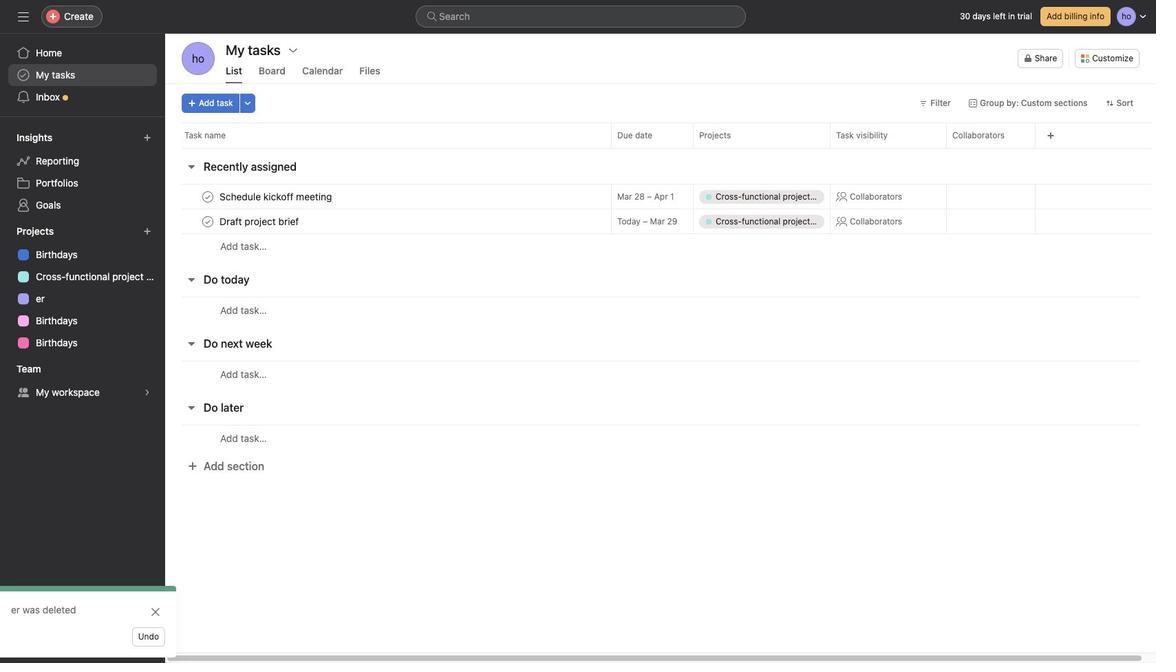 Task type: describe. For each thing, give the bounding box(es) containing it.
projects element
[[0, 219, 165, 357]]

see details, my workspace image
[[143, 388, 151, 397]]

add field image
[[1047, 132, 1056, 140]]

view profile settings image
[[182, 42, 215, 75]]

1 collapse task list for this group image from the top
[[186, 274, 197, 285]]

Task name text field
[[217, 214, 303, 228]]

mark complete checkbox for task name text box
[[200, 213, 216, 230]]

insights element
[[0, 125, 165, 219]]

close image
[[150, 607, 161, 618]]

2 collapse task list for this group image from the top
[[186, 402, 197, 413]]

draft project brief cell
[[165, 209, 611, 234]]



Task type: vqa. For each thing, say whether or not it's contained in the screenshot.
Starred element
no



Task type: locate. For each thing, give the bounding box(es) containing it.
new project or portfolio image
[[143, 227, 151, 235]]

1 vertical spatial mark complete checkbox
[[200, 213, 216, 230]]

mark complete image
[[200, 188, 216, 205]]

row
[[165, 123, 1157, 148], [182, 147, 1152, 149], [165, 184, 1157, 209], [165, 209, 1157, 234], [165, 233, 1157, 259], [165, 297, 1157, 323], [165, 361, 1157, 387], [165, 425, 1157, 451]]

collapse task list for this group image
[[186, 161, 197, 172], [186, 338, 197, 349]]

teams element
[[0, 357, 165, 406]]

mark complete image
[[200, 213, 216, 230]]

0 vertical spatial collapse task list for this group image
[[186, 161, 197, 172]]

2 mark complete checkbox from the top
[[200, 213, 216, 230]]

1 collapse task list for this group image from the top
[[186, 161, 197, 172]]

column header
[[182, 123, 616, 148]]

1 vertical spatial collapse task list for this group image
[[186, 402, 197, 413]]

Task name text field
[[217, 190, 336, 203]]

2 collapse task list for this group image from the top
[[186, 338, 197, 349]]

global element
[[0, 34, 165, 116]]

1 mark complete checkbox from the top
[[200, 188, 216, 205]]

header recently assigned tree grid
[[165, 184, 1157, 259]]

new insights image
[[143, 134, 151, 142]]

mark complete checkbox for task name text field
[[200, 188, 216, 205]]

more actions image
[[243, 99, 252, 107]]

1 vertical spatial collapse task list for this group image
[[186, 338, 197, 349]]

schedule kickoff meeting cell
[[165, 184, 611, 209]]

Mark complete checkbox
[[200, 188, 216, 205], [200, 213, 216, 230]]

0 vertical spatial collapse task list for this group image
[[186, 274, 197, 285]]

0 vertical spatial mark complete checkbox
[[200, 188, 216, 205]]

mark complete checkbox up mark complete image
[[200, 188, 216, 205]]

mark complete checkbox inside draft project brief cell
[[200, 213, 216, 230]]

hide sidebar image
[[18, 11, 29, 22]]

collapse task list for this group image
[[186, 274, 197, 285], [186, 402, 197, 413]]

mark complete checkbox down mark complete icon
[[200, 213, 216, 230]]

show options image
[[288, 45, 299, 56]]

mark complete checkbox inside schedule kickoff meeting cell
[[200, 188, 216, 205]]

list box
[[416, 6, 746, 28]]



